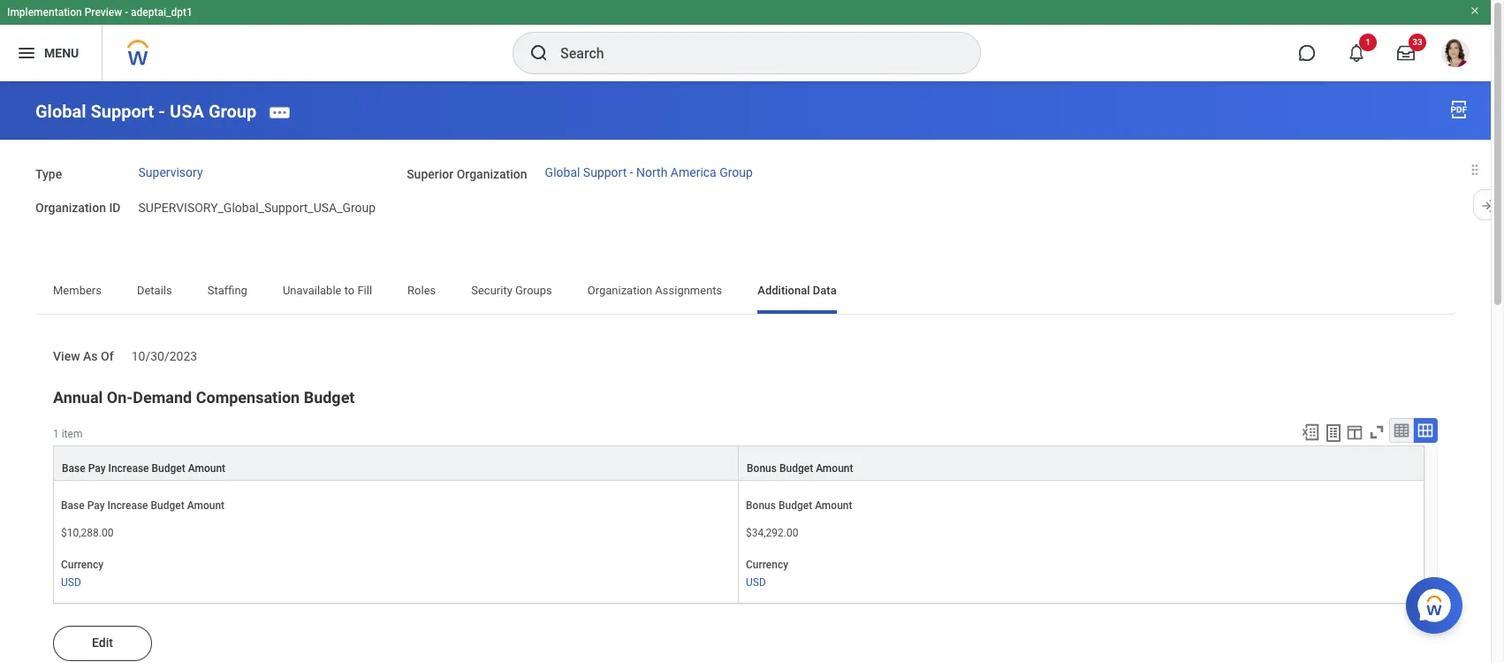 Task type: vqa. For each thing, say whether or not it's contained in the screenshot.
questions at top
no



Task type: describe. For each thing, give the bounding box(es) containing it.
0 vertical spatial organization
[[457, 167, 528, 181]]

bonus budget amount button
[[739, 447, 1424, 480]]

support for north
[[583, 166, 627, 180]]

id
[[109, 201, 121, 215]]

staffing
[[207, 284, 247, 297]]

fill
[[358, 284, 372, 297]]

- for north
[[630, 166, 634, 180]]

1 vertical spatial bonus
[[746, 500, 776, 512]]

2 row from the top
[[53, 481, 1425, 604]]

type
[[35, 167, 62, 181]]

global support - usa group link
[[35, 101, 257, 122]]

supervisory_global_support_usa_group
[[138, 201, 376, 215]]

$10,288.00
[[61, 527, 114, 539]]

base pay increase budget amount button
[[54, 447, 738, 480]]

details
[[137, 284, 172, 297]]

currency for $34,292.00
[[746, 559, 789, 571]]

close environment banner image
[[1470, 5, 1481, 16]]

security groups
[[471, 284, 552, 297]]

usa
[[170, 101, 204, 122]]

usd link for $10,288.00
[[61, 573, 81, 589]]

implementation preview -   adeptai_dpt1
[[7, 6, 193, 19]]

usd for $10,288.00
[[61, 577, 81, 589]]

usd for $34,292.00
[[746, 577, 766, 589]]

roles
[[408, 284, 436, 297]]

fullscreen image
[[1368, 423, 1387, 442]]

view printable version (pdf) image
[[1449, 99, 1470, 120]]

export to worksheets image
[[1324, 423, 1345, 444]]

increase inside popup button
[[108, 462, 149, 475]]

inbox large image
[[1398, 44, 1416, 62]]

unavailable to fill
[[283, 284, 372, 297]]

additional
[[758, 284, 810, 297]]

usd link for $34,292.00
[[746, 573, 766, 589]]

security
[[471, 284, 513, 297]]

click to view/edit grid preferences image
[[1346, 423, 1365, 442]]

menu banner
[[0, 0, 1492, 81]]

- for adeptai_dpt1
[[125, 6, 128, 19]]

superior organization
[[407, 167, 528, 181]]

implementation
[[7, 6, 82, 19]]

organization id
[[35, 201, 121, 215]]

of
[[101, 349, 114, 364]]

annual on-demand compensation budget group
[[53, 387, 1439, 605]]

1 vertical spatial base
[[61, 500, 85, 512]]

unavailable
[[283, 284, 342, 297]]

edit
[[92, 636, 113, 650]]

pay inside popup button
[[88, 462, 106, 475]]

item
[[62, 428, 83, 440]]

1 vertical spatial increase
[[107, 500, 148, 512]]

1 for 1 item
[[53, 428, 59, 440]]

toolbar inside annual on-demand compensation budget group
[[1294, 418, 1439, 446]]

global for global support - north america group
[[545, 166, 580, 180]]

america
[[671, 166, 717, 180]]

organization for organization id
[[35, 201, 106, 215]]

additional data
[[758, 284, 837, 297]]

currency for $10,288.00
[[61, 559, 104, 571]]

1 row from the top
[[53, 446, 1425, 482]]

export to excel image
[[1301, 423, 1321, 442]]

- for usa
[[159, 101, 165, 122]]

compensation
[[196, 388, 300, 407]]

as
[[83, 349, 98, 364]]

global support - north america group
[[545, 166, 753, 180]]

0 horizontal spatial group
[[209, 101, 257, 122]]

annual on-demand compensation budget
[[53, 388, 355, 407]]

profile logan mcneil image
[[1442, 39, 1470, 71]]

tab list inside global support - usa group main content
[[35, 272, 1456, 314]]

1 vertical spatial group
[[720, 166, 753, 180]]

organization for organization assignments
[[588, 284, 653, 297]]



Task type: locate. For each thing, give the bounding box(es) containing it.
0 horizontal spatial global
[[35, 101, 86, 122]]

justify image
[[16, 42, 37, 64]]

annual on-demand compensation budget button
[[53, 388, 355, 407]]

global for global support - usa group
[[35, 101, 86, 122]]

1
[[1366, 37, 1371, 47], [53, 428, 59, 440]]

0 horizontal spatial 1
[[53, 428, 59, 440]]

1 horizontal spatial 1
[[1366, 37, 1371, 47]]

1 horizontal spatial usd
[[746, 577, 766, 589]]

view
[[53, 349, 80, 364]]

global
[[35, 101, 86, 122], [545, 166, 580, 180]]

on-
[[107, 388, 133, 407]]

1 inside annual on-demand compensation budget group
[[53, 428, 59, 440]]

1 vertical spatial global
[[545, 166, 580, 180]]

usd down $34,292.00
[[746, 577, 766, 589]]

0 horizontal spatial usd
[[61, 577, 81, 589]]

1 vertical spatial -
[[159, 101, 165, 122]]

0 vertical spatial group
[[209, 101, 257, 122]]

usd
[[61, 577, 81, 589], [746, 577, 766, 589]]

pay
[[88, 462, 106, 475], [87, 500, 105, 512]]

groups
[[515, 284, 552, 297]]

0 vertical spatial 1
[[1366, 37, 1371, 47]]

global support - north america group link
[[545, 166, 753, 180]]

2 horizontal spatial organization
[[588, 284, 653, 297]]

global support - usa group
[[35, 101, 257, 122]]

0 horizontal spatial -
[[125, 6, 128, 19]]

0 vertical spatial base pay increase budget amount
[[62, 462, 226, 475]]

tab list
[[35, 272, 1456, 314]]

- inside menu banner
[[125, 6, 128, 19]]

1 usd from the left
[[61, 577, 81, 589]]

0 horizontal spatial support
[[91, 101, 154, 122]]

tab list containing members
[[35, 272, 1456, 314]]

currency down $10,288.00
[[61, 559, 104, 571]]

33 button
[[1387, 34, 1427, 73]]

edit button
[[53, 626, 152, 661]]

0 vertical spatial -
[[125, 6, 128, 19]]

view as of element
[[131, 339, 197, 365]]

2 horizontal spatial -
[[630, 166, 634, 180]]

1 horizontal spatial global
[[545, 166, 580, 180]]

menu
[[44, 46, 79, 60]]

support left usa
[[91, 101, 154, 122]]

1 vertical spatial base pay increase budget amount
[[61, 500, 225, 512]]

base pay increase budget amount
[[62, 462, 226, 475], [61, 500, 225, 512]]

1 left item
[[53, 428, 59, 440]]

1 vertical spatial support
[[583, 166, 627, 180]]

0 vertical spatial support
[[91, 101, 154, 122]]

north
[[637, 166, 668, 180]]

organization left assignments
[[588, 284, 653, 297]]

2 usd link from the left
[[746, 573, 766, 589]]

budget
[[304, 388, 355, 407], [152, 462, 185, 475], [780, 462, 814, 475], [151, 500, 185, 512], [779, 500, 813, 512]]

bonus budget amount element
[[746, 516, 967, 540]]

base
[[62, 462, 86, 475], [61, 500, 85, 512]]

menu button
[[0, 25, 102, 81]]

usd down $10,288.00
[[61, 577, 81, 589]]

increase
[[108, 462, 149, 475], [107, 500, 148, 512]]

1 horizontal spatial group
[[720, 166, 753, 180]]

10/30/2023
[[131, 349, 197, 364]]

organization assignments
[[588, 284, 723, 297]]

1 inside button
[[1366, 37, 1371, 47]]

-
[[125, 6, 128, 19], [159, 101, 165, 122], [630, 166, 634, 180]]

assignments
[[655, 284, 723, 297]]

supervisory
[[138, 166, 203, 180]]

0 horizontal spatial usd link
[[61, 573, 81, 589]]

0 vertical spatial pay
[[88, 462, 106, 475]]

0 horizontal spatial organization
[[35, 201, 106, 215]]

0 vertical spatial base
[[62, 462, 86, 475]]

view as of
[[53, 349, 114, 364]]

support for usa
[[91, 101, 154, 122]]

demand
[[133, 388, 192, 407]]

annual
[[53, 388, 103, 407]]

row
[[53, 446, 1425, 482], [53, 481, 1425, 604]]

base pay increase budget amount inside base pay increase budget amount popup button
[[62, 462, 226, 475]]

group
[[209, 101, 257, 122], [720, 166, 753, 180]]

bonus
[[747, 462, 777, 475], [746, 500, 776, 512]]

0 vertical spatial increase
[[108, 462, 149, 475]]

organization right superior
[[457, 167, 528, 181]]

group right 'america'
[[720, 166, 753, 180]]

support
[[91, 101, 154, 122], [583, 166, 627, 180]]

2 vertical spatial organization
[[588, 284, 653, 297]]

expand table image
[[1417, 422, 1435, 439]]

organization down type
[[35, 201, 106, 215]]

33
[[1413, 37, 1423, 47]]

1 usd link from the left
[[61, 573, 81, 589]]

usd link down $10,288.00
[[61, 573, 81, 589]]

currency down $34,292.00
[[746, 559, 789, 571]]

- left usa
[[159, 101, 165, 122]]

supervisory link
[[138, 166, 203, 180]]

usd link
[[61, 573, 81, 589], [746, 573, 766, 589]]

amount
[[188, 462, 226, 475], [816, 462, 854, 475], [187, 500, 225, 512], [815, 500, 853, 512]]

base pay increase budget amount element
[[61, 516, 282, 540]]

Search Workday  search field
[[561, 34, 944, 73]]

$34,292.00
[[746, 527, 799, 539]]

search image
[[529, 42, 550, 64]]

support left north
[[583, 166, 627, 180]]

base inside popup button
[[62, 462, 86, 475]]

toolbar
[[1294, 418, 1439, 446]]

base up $10,288.00
[[61, 500, 85, 512]]

data
[[813, 284, 837, 297]]

1 horizontal spatial -
[[159, 101, 165, 122]]

1 horizontal spatial organization
[[457, 167, 528, 181]]

bonus budget amount
[[747, 462, 854, 475], [746, 500, 853, 512]]

to
[[345, 284, 355, 297]]

1 horizontal spatial support
[[583, 166, 627, 180]]

organization
[[457, 167, 528, 181], [35, 201, 106, 215], [588, 284, 653, 297]]

members
[[53, 284, 102, 297]]

1 item
[[53, 428, 83, 440]]

2 currency from the left
[[746, 559, 789, 571]]

1 for 1
[[1366, 37, 1371, 47]]

preview
[[85, 6, 122, 19]]

1 button
[[1338, 34, 1378, 73]]

0 horizontal spatial currency
[[61, 559, 104, 571]]

bonus budget amount inside bonus budget amount popup button
[[747, 462, 854, 475]]

notifications large image
[[1348, 44, 1366, 62]]

superior
[[407, 167, 454, 181]]

group right usa
[[209, 101, 257, 122]]

1 currency from the left
[[61, 559, 104, 571]]

adeptai_dpt1
[[131, 6, 193, 19]]

2 vertical spatial -
[[630, 166, 634, 180]]

usd link down $34,292.00
[[746, 573, 766, 589]]

currency
[[61, 559, 104, 571], [746, 559, 789, 571]]

2 usd from the left
[[746, 577, 766, 589]]

1 vertical spatial bonus budget amount
[[746, 500, 853, 512]]

- right preview
[[125, 6, 128, 19]]

1 horizontal spatial currency
[[746, 559, 789, 571]]

increase up $10,288.00
[[107, 500, 148, 512]]

- left north
[[630, 166, 634, 180]]

1 vertical spatial organization
[[35, 201, 106, 215]]

table image
[[1393, 422, 1411, 439]]

base down item
[[62, 462, 86, 475]]

1 vertical spatial pay
[[87, 500, 105, 512]]

1 vertical spatial 1
[[53, 428, 59, 440]]

1 right notifications large image
[[1366, 37, 1371, 47]]

increase down "on-"
[[108, 462, 149, 475]]

1 horizontal spatial usd link
[[746, 573, 766, 589]]

0 vertical spatial bonus
[[747, 462, 777, 475]]

global support - usa group main content
[[0, 81, 1492, 662]]

bonus inside bonus budget amount popup button
[[747, 462, 777, 475]]

0 vertical spatial bonus budget amount
[[747, 462, 854, 475]]

0 vertical spatial global
[[35, 101, 86, 122]]



